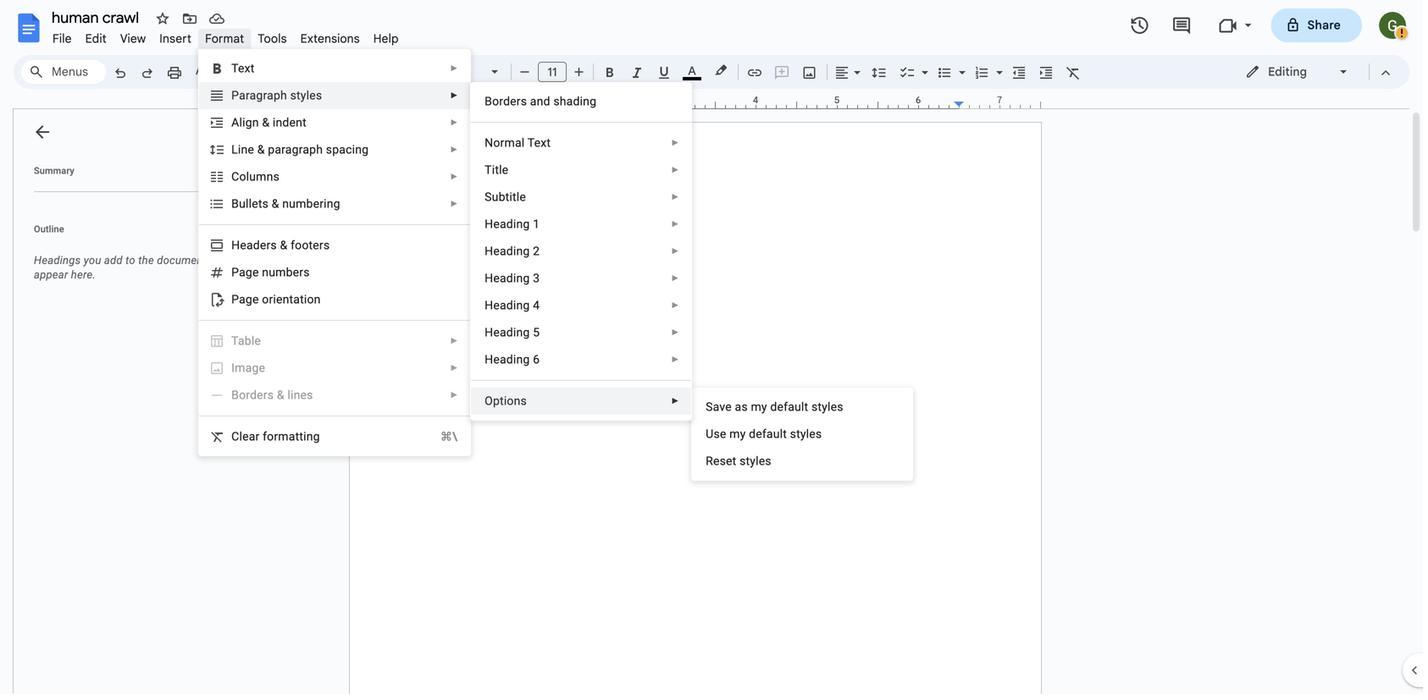 Task type: describe. For each thing, give the bounding box(es) containing it.
r eset styles
[[706, 454, 772, 468]]

insert
[[160, 31, 192, 46]]

main toolbar
[[105, 0, 1087, 442]]

table menu item
[[199, 328, 470, 355]]

format
[[205, 31, 244, 46]]

save as my default styles s element
[[706, 400, 849, 414]]

heading 6 6 element
[[485, 353, 545, 367]]

you
[[84, 254, 101, 267]]

mode and view toolbar
[[1233, 55, 1399, 89]]

6
[[533, 353, 540, 367]]

tools
[[258, 31, 287, 46]]

line & paragraph spacing image
[[870, 60, 889, 84]]

help
[[373, 31, 399, 46]]

line & paragraph spacing l element
[[231, 143, 374, 157]]

page for page n u mbers
[[231, 266, 259, 280]]

s for ubtitle
[[485, 190, 492, 204]]

page n u mbers
[[231, 266, 310, 280]]

a lign & indent
[[231, 116, 307, 130]]

clear formatting c element
[[231, 430, 325, 444]]

Font size text field
[[539, 62, 566, 82]]

title t element
[[485, 163, 514, 177]]

the
[[138, 254, 154, 267]]

ine
[[238, 143, 254, 157]]

and
[[530, 94, 550, 108]]

o
[[485, 394, 493, 408]]

& right t
[[272, 197, 279, 211]]

reset styles r element
[[706, 454, 777, 468]]

n
[[485, 136, 493, 150]]

formatting
[[263, 430, 320, 444]]

styles up use my default styles u element
[[812, 400, 843, 414]]

align & indent a element
[[231, 116, 312, 130]]

table 2 element
[[231, 334, 266, 348]]

n for s
[[267, 170, 273, 184]]

menu containing s
[[691, 388, 913, 481]]

menu containing text
[[198, 49, 471, 457]]

heading 5 5 element
[[485, 326, 545, 340]]

heading 2
[[485, 244, 540, 258]]

t
[[485, 163, 492, 177]]

l ine & paragraph spacing
[[231, 143, 369, 157]]

indent
[[273, 116, 307, 130]]

bullets & numbering t element
[[231, 197, 345, 211]]

use my default styles u element
[[706, 427, 827, 441]]

heading 4
[[485, 299, 540, 313]]

arial
[[435, 64, 460, 79]]

heading 3 3 element
[[485, 272, 545, 285]]

heading 6
[[485, 353, 540, 367]]

orientation
[[262, 293, 321, 307]]

aragraph
[[239, 89, 287, 103]]

help menu item
[[367, 29, 405, 49]]

heading for heading 3
[[485, 272, 530, 285]]

file
[[53, 31, 72, 46]]

appear
[[34, 269, 68, 281]]

& for eaders
[[280, 238, 288, 252]]

styles up indent at the left
[[290, 89, 322, 103]]

s for t
[[262, 197, 269, 211]]

heading 2 2 element
[[485, 244, 545, 258]]

editing
[[1268, 64, 1307, 79]]

heading 4 4 element
[[485, 299, 545, 313]]

⌘backslash element
[[420, 429, 458, 446]]

3
[[533, 272, 540, 285]]

colum
[[231, 170, 267, 184]]

highlight color image
[[712, 60, 730, 80]]

heading for heading 6
[[485, 353, 530, 367]]

age
[[245, 361, 265, 375]]

b orders and shading
[[485, 94, 596, 108]]

menu containing b
[[470, 82, 692, 421]]

share button
[[1271, 8, 1362, 42]]

styles down u se my default styles
[[740, 454, 772, 468]]

Menus field
[[21, 60, 106, 84]]

& inside menu item
[[277, 388, 284, 402]]

u
[[706, 427, 714, 441]]

paragraph
[[268, 143, 323, 157]]

table
[[231, 334, 261, 348]]

1 vertical spatial default
[[749, 427, 787, 441]]

tools menu item
[[251, 29, 294, 49]]

as
[[735, 400, 748, 414]]

n for u
[[262, 266, 269, 280]]

ptions
[[493, 394, 527, 408]]

headers & footers h element
[[231, 238, 335, 252]]

u se my default styles
[[706, 427, 822, 441]]

itle
[[492, 163, 509, 177]]

text color image
[[683, 60, 701, 80]]

s for ave
[[706, 400, 713, 414]]

heading for heading 2
[[485, 244, 530, 258]]

eaders
[[240, 238, 277, 252]]

eset
[[713, 454, 737, 468]]

colum n s
[[231, 170, 280, 184]]

borders & lines
[[231, 388, 313, 402]]

heading 5
[[485, 326, 540, 340]]

h
[[231, 238, 240, 252]]

4
[[533, 299, 540, 313]]

columns n element
[[231, 170, 285, 184]]

a
[[231, 116, 239, 130]]

headings
[[34, 254, 81, 267]]

t itle
[[485, 163, 509, 177]]

Star checkbox
[[151, 7, 175, 30]]

outline
[[34, 224, 64, 235]]

summary heading
[[34, 164, 74, 178]]

► inside table menu item
[[450, 336, 458, 346]]

1 horizontal spatial text
[[528, 136, 551, 150]]

numbering
[[282, 197, 340, 211]]

c
[[231, 430, 239, 444]]

lign
[[239, 116, 259, 130]]

add
[[104, 254, 123, 267]]



Task type: locate. For each thing, give the bounding box(es) containing it.
u
[[269, 266, 275, 280]]

normal text n element
[[485, 136, 556, 150]]

lear
[[239, 430, 260, 444]]

menu bar inside menu bar banner
[[46, 22, 405, 50]]

image m element
[[231, 361, 270, 375]]

1 vertical spatial my
[[730, 427, 746, 441]]

text
[[231, 61, 255, 75], [528, 136, 551, 150]]

view menu item
[[113, 29, 153, 49]]

2 heading from the top
[[485, 244, 530, 258]]

page orientation 3 element
[[231, 293, 326, 307]]

text right ormal on the left of the page
[[528, 136, 551, 150]]

t
[[258, 197, 262, 211]]

paragraph styles p element
[[231, 89, 327, 103]]

default down s ave as my default styles
[[749, 427, 787, 441]]

1 horizontal spatial s
[[273, 170, 280, 184]]

i m age
[[231, 361, 265, 375]]

s for n
[[273, 170, 280, 184]]

0 vertical spatial text
[[231, 61, 255, 75]]

1 vertical spatial n
[[262, 266, 269, 280]]

will
[[210, 254, 226, 267]]

0 vertical spatial my
[[751, 400, 767, 414]]

text up p
[[231, 61, 255, 75]]

right margin image
[[955, 96, 1040, 108]]

styles
[[290, 89, 322, 103], [812, 400, 843, 414], [790, 427, 822, 441], [740, 454, 772, 468]]

spacing
[[326, 143, 369, 157]]

application containing share
[[0, 0, 1423, 695]]

n
[[267, 170, 273, 184], [262, 266, 269, 280]]

heading up heading 3
[[485, 244, 530, 258]]

menu bar
[[46, 22, 405, 50]]

5 heading from the top
[[485, 326, 530, 340]]

default up use my default styles u element
[[770, 400, 808, 414]]

share
[[1308, 18, 1341, 33]]

here.
[[71, 269, 96, 281]]

p
[[231, 89, 239, 103]]

& right the eaders
[[280, 238, 288, 252]]

s right colum
[[273, 170, 280, 184]]

to
[[126, 254, 135, 267]]

text s element
[[231, 61, 260, 75]]

mbers
[[275, 266, 310, 280]]

i
[[231, 361, 235, 375]]

4 heading from the top
[[485, 299, 530, 313]]

ubtitle
[[492, 190, 526, 204]]

2
[[533, 244, 540, 258]]

0 vertical spatial s
[[273, 170, 280, 184]]

summary
[[34, 166, 74, 176]]

& for lign
[[262, 116, 270, 130]]

h eaders & footers
[[231, 238, 330, 252]]

& left lines
[[277, 388, 284, 402]]

heading down heading 4
[[485, 326, 530, 340]]

extensions
[[300, 31, 360, 46]]

menu
[[198, 49, 471, 457], [470, 82, 692, 421], [691, 388, 913, 481]]

bulle
[[231, 197, 258, 211]]

headings you add to the document will appear here.
[[34, 254, 226, 281]]

page numbers u element
[[231, 266, 315, 280]]

heading 1
[[485, 217, 540, 231]]

► inside menu item
[[450, 363, 458, 373]]

1 page from the top
[[231, 266, 259, 280]]

s ubtitle
[[485, 190, 526, 204]]

s
[[485, 190, 492, 204], [706, 400, 713, 414]]

borders and shading b element
[[485, 94, 602, 108]]

borders & lines menu item
[[199, 382, 470, 409]]

file menu item
[[46, 29, 78, 49]]

heading 3
[[485, 272, 540, 285]]

heading for heading 1
[[485, 217, 530, 231]]

r
[[706, 454, 713, 468]]

0 vertical spatial default
[[770, 400, 808, 414]]

b
[[485, 94, 492, 108]]

&
[[262, 116, 270, 130], [257, 143, 265, 157], [272, 197, 279, 211], [280, 238, 288, 252], [277, 388, 284, 402]]

s down "t"
[[485, 190, 492, 204]]

Rename text field
[[46, 7, 149, 27]]

1 heading from the top
[[485, 217, 530, 231]]

my right as
[[751, 400, 767, 414]]

document
[[157, 254, 207, 267]]

⌘\
[[440, 430, 458, 444]]

se
[[714, 427, 726, 441]]

page down page n u mbers
[[231, 293, 259, 307]]

edit menu item
[[78, 29, 113, 49]]

0 vertical spatial n
[[267, 170, 273, 184]]

outline heading
[[14, 223, 244, 247]]

orders
[[492, 94, 527, 108]]

6 heading from the top
[[485, 353, 530, 367]]

c lear formatting
[[231, 430, 320, 444]]

& right the ine
[[257, 143, 265, 157]]

bulle t s & numbering
[[231, 197, 340, 211]]

5
[[533, 326, 540, 340]]

heading for heading 5
[[485, 326, 530, 340]]

heading up heading 5
[[485, 299, 530, 313]]

my right se
[[730, 427, 746, 441]]

0 horizontal spatial my
[[730, 427, 746, 441]]

format menu item
[[198, 29, 251, 49]]

►
[[450, 64, 458, 73], [450, 91, 458, 100], [450, 118, 458, 127], [671, 138, 680, 148], [450, 145, 458, 155], [671, 165, 680, 175], [450, 172, 458, 182], [671, 192, 680, 202], [450, 199, 458, 209], [671, 219, 680, 229], [671, 247, 680, 256], [671, 274, 680, 283], [671, 301, 680, 310], [671, 328, 680, 338], [450, 336, 458, 346], [671, 355, 680, 365], [450, 363, 458, 373], [450, 391, 458, 400], [671, 396, 680, 406]]

1
[[533, 217, 540, 231]]

subtitle s element
[[485, 190, 531, 204]]

s right bulle
[[262, 197, 269, 211]]

options o element
[[485, 394, 532, 408]]

p aragraph styles
[[231, 89, 322, 103]]

3 heading from the top
[[485, 272, 530, 285]]

s up u
[[706, 400, 713, 414]]

heading
[[485, 217, 530, 231], [485, 244, 530, 258], [485, 272, 530, 285], [485, 299, 530, 313], [485, 326, 530, 340], [485, 353, 530, 367]]

heading down subtitle s element
[[485, 217, 530, 231]]

menu bar banner
[[0, 0, 1423, 695]]

n up bulle t s & numbering
[[267, 170, 273, 184]]

page for page orientation
[[231, 293, 259, 307]]

lines
[[287, 388, 313, 402]]

shading
[[553, 94, 596, 108]]

1 vertical spatial s
[[706, 400, 713, 414]]

extensions menu item
[[294, 29, 367, 49]]

default
[[770, 400, 808, 414], [749, 427, 787, 441]]

footers
[[291, 238, 330, 252]]

l
[[231, 143, 238, 157]]

0 vertical spatial page
[[231, 266, 259, 280]]

heading down heading 5
[[485, 353, 530, 367]]

ave
[[713, 400, 732, 414]]

editing button
[[1233, 59, 1361, 85]]

heading for heading 4
[[485, 299, 530, 313]]

styles down save as my default styles s element
[[790, 427, 822, 441]]

1 vertical spatial page
[[231, 293, 259, 307]]

application
[[0, 0, 1423, 695]]

s
[[273, 170, 280, 184], [262, 197, 269, 211]]

Font size field
[[538, 62, 574, 83]]

insert image image
[[800, 60, 820, 84]]

page orientation
[[231, 293, 321, 307]]

► inside the borders & lines menu item
[[450, 391, 458, 400]]

heading down heading 2
[[485, 272, 530, 285]]

0 horizontal spatial text
[[231, 61, 255, 75]]

0 vertical spatial s
[[485, 190, 492, 204]]

menu bar containing file
[[46, 22, 405, 50]]

ormal
[[493, 136, 525, 150]]

n ormal text
[[485, 136, 551, 150]]

& for ine
[[257, 143, 265, 157]]

0 horizontal spatial s
[[262, 197, 269, 211]]

edit
[[85, 31, 107, 46]]

heading 1 1 element
[[485, 217, 545, 231]]

1 vertical spatial s
[[262, 197, 269, 211]]

0 horizontal spatial s
[[485, 190, 492, 204]]

arial option
[[435, 60, 481, 84]]

s ave as my default styles
[[706, 400, 843, 414]]

insert menu item
[[153, 29, 198, 49]]

2 page from the top
[[231, 293, 259, 307]]

m
[[235, 361, 245, 375]]

borders & lines q element
[[231, 388, 318, 402]]

page left u
[[231, 266, 259, 280]]

1 horizontal spatial my
[[751, 400, 767, 414]]

& right lign
[[262, 116, 270, 130]]

n left mbers
[[262, 266, 269, 280]]

menu item
[[199, 355, 470, 382]]

my
[[751, 400, 767, 414], [730, 427, 746, 441]]

borders
[[231, 388, 274, 402]]

document outline element
[[14, 109, 244, 695]]

page
[[231, 266, 259, 280], [231, 293, 259, 307]]

1 vertical spatial text
[[528, 136, 551, 150]]

menu item containing i
[[199, 355, 470, 382]]

1 horizontal spatial s
[[706, 400, 713, 414]]

o ptions
[[485, 394, 527, 408]]

view
[[120, 31, 146, 46]]



Task type: vqa. For each thing, say whether or not it's contained in the screenshot.
Accept BUTTON
no



